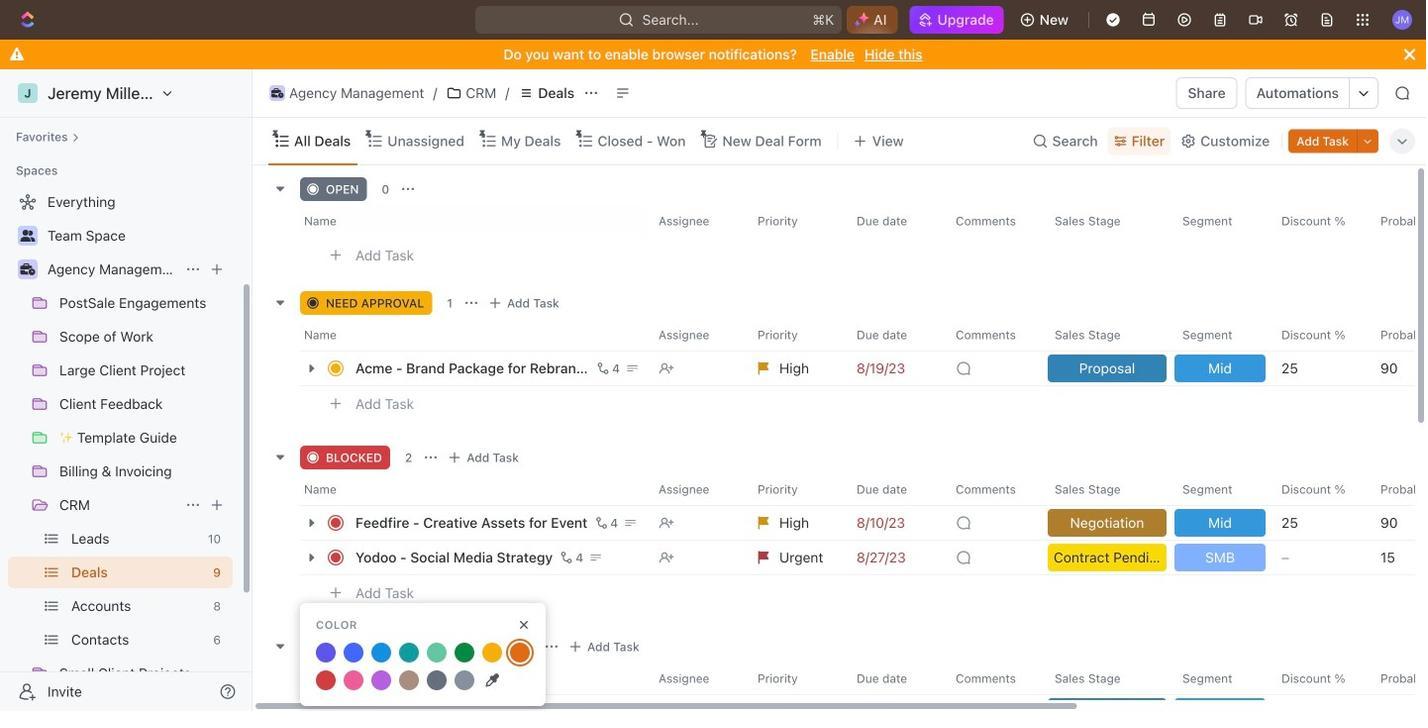 Task type: locate. For each thing, give the bounding box(es) containing it.
0 horizontal spatial business time image
[[20, 263, 35, 275]]

0 vertical spatial business time image
[[271, 88, 283, 98]]

1 vertical spatial business time image
[[20, 263, 35, 275]]

business time image
[[271, 88, 283, 98], [20, 263, 35, 275]]

STATUS NAME field
[[308, 636, 483, 658]]

tree
[[8, 186, 233, 711]]

sidebar navigation
[[0, 69, 253, 711]]

1 horizontal spatial business time image
[[271, 88, 283, 98]]



Task type: describe. For each thing, give the bounding box(es) containing it.
business time image inside sidebar navigation
[[20, 263, 35, 275]]

tree inside sidebar navigation
[[8, 186, 233, 711]]

color options list
[[312, 639, 534, 694]]



Task type: vqa. For each thing, say whether or not it's contained in the screenshot.
rightmost BUSINESS TIME icon
yes



